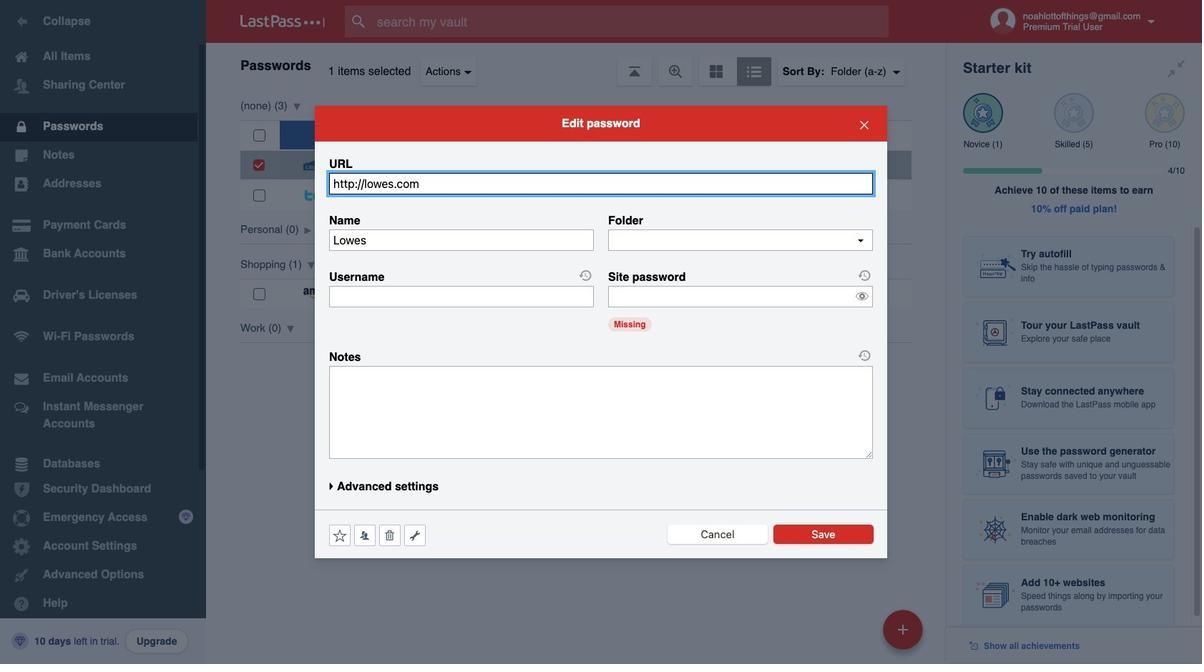 Task type: vqa. For each thing, say whether or not it's contained in the screenshot.
the "Search" search field
yes



Task type: describe. For each thing, give the bounding box(es) containing it.
new item navigation
[[878, 606, 932, 665]]

search my vault text field
[[345, 6, 917, 37]]

lastpass image
[[240, 15, 325, 28]]

Search search field
[[345, 6, 917, 37]]



Task type: locate. For each thing, give the bounding box(es) containing it.
None password field
[[608, 286, 873, 307]]

new item image
[[898, 625, 908, 635]]

main navigation navigation
[[0, 0, 206, 665]]

vault options navigation
[[206, 43, 946, 86]]

None field
[[329, 173, 873, 194], [329, 229, 594, 251], [329, 286, 594, 307], [329, 173, 873, 194], [329, 229, 594, 251], [329, 286, 594, 307]]

None text field
[[608, 229, 873, 251]]



